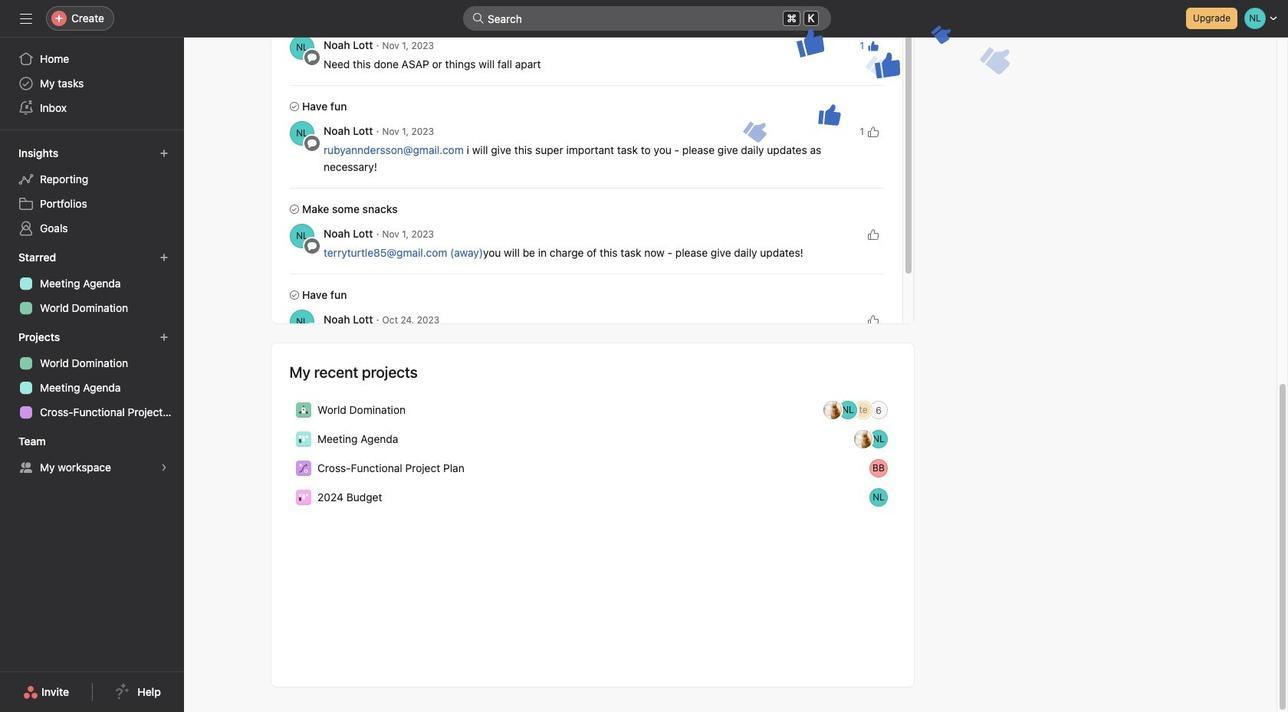 Task type: describe. For each thing, give the bounding box(es) containing it.
add items to starred image
[[160, 253, 169, 262]]

see details, my workspace image
[[160, 463, 169, 472]]

1 like. you liked this task image
[[867, 40, 879, 52]]

board image
[[299, 493, 308, 502]]

hide sidebar image
[[20, 12, 32, 25]]

board image
[[299, 435, 308, 444]]



Task type: vqa. For each thing, say whether or not it's contained in the screenshot.
1 Like. Click To Like This Task icon
yes



Task type: locate. For each thing, give the bounding box(es) containing it.
prominent image
[[472, 12, 485, 25]]

None field
[[463, 6, 831, 31]]

toggle owner popover image
[[290, 35, 314, 60], [290, 121, 314, 146], [290, 224, 314, 249]]

projects element
[[0, 324, 184, 428]]

toggle owner popover image for 0 likes. click to like this task icon
[[290, 224, 314, 249]]

2 toggle owner popover image from the top
[[290, 121, 314, 146]]

toggle owner popover image
[[290, 310, 314, 334]]

0 vertical spatial toggle owner popover image
[[290, 35, 314, 60]]

0 likes. click to like this task image
[[867, 229, 879, 241]]

2 vertical spatial toggle owner popover image
[[290, 224, 314, 249]]

Search tasks, projects, and more text field
[[463, 6, 831, 31]]

0 likes. click to like this task image
[[867, 314, 879, 327]]

global element
[[0, 38, 184, 130]]

new project or portfolio image
[[160, 333, 169, 342]]

teams element
[[0, 428, 184, 483]]

new insights image
[[160, 149, 169, 158]]

1 like. click to like this task image
[[867, 126, 879, 138]]

line_and_symbols image
[[299, 464, 308, 473]]

1 vertical spatial toggle owner popover image
[[290, 121, 314, 146]]

toggle owner popover image for 1 like. you liked this task icon
[[290, 35, 314, 60]]

toggle owner popover image for 1 like. click to like this task icon
[[290, 121, 314, 146]]

insights element
[[0, 140, 184, 244]]

starred element
[[0, 244, 184, 324]]

1 toggle owner popover image from the top
[[290, 35, 314, 60]]

rocket image
[[299, 406, 308, 415]]

3 toggle owner popover image from the top
[[290, 224, 314, 249]]



